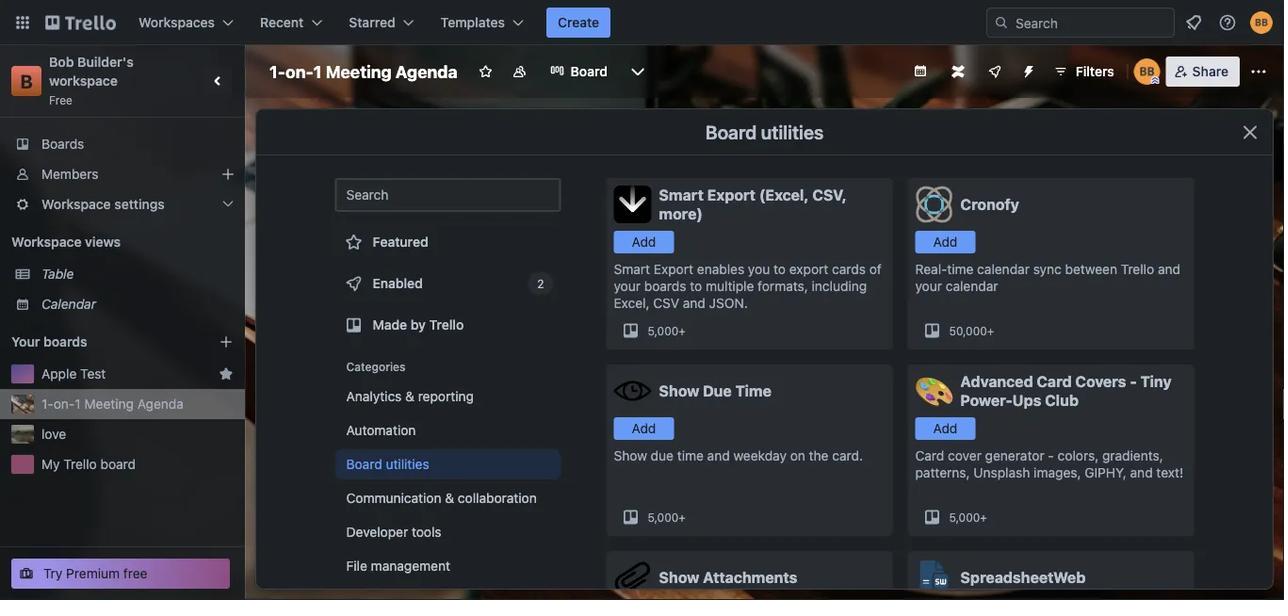 Task type: vqa. For each thing, say whether or not it's contained in the screenshot.
'the'
yes



Task type: describe. For each thing, give the bounding box(es) containing it.
0 vertical spatial calendar
[[977, 262, 1030, 277]]

this member is an admin of this board. image
[[1151, 76, 1160, 85]]

sync
[[1034, 262, 1062, 277]]

add button for cronofy
[[916, 231, 976, 254]]

your boards with 4 items element
[[11, 331, 190, 353]]

time inside real-time calendar sync between trello and your calendar
[[947, 262, 974, 277]]

workspace navigation collapse icon image
[[205, 68, 232, 94]]

b
[[20, 70, 33, 92]]

weekday
[[734, 448, 787, 464]]

boards inside smart export enables you to export cards of your boards to multiple formats, including excel, csv and json.
[[644, 278, 687, 294]]

on- inside board name text field
[[286, 61, 314, 82]]

my trello board link
[[41, 455, 234, 474]]

test
[[80, 366, 106, 382]]

0 notifications image
[[1183, 11, 1205, 34]]

add for advanced card covers - tiny power-ups club
[[934, 421, 958, 436]]

smart for smart export (excel, csv, more)
[[659, 186, 704, 204]]

1- inside board name text field
[[270, 61, 286, 82]]

including
[[812, 278, 867, 294]]

your boards
[[11, 334, 87, 350]]

due
[[703, 382, 732, 400]]

your inside real-time calendar sync between trello and your calendar
[[916, 278, 942, 294]]

1 vertical spatial on-
[[54, 396, 75, 412]]

covers
[[1076, 373, 1127, 391]]

csv,
[[813, 186, 847, 204]]

and inside real-time calendar sync between trello and your calendar
[[1158, 262, 1181, 277]]

2
[[537, 277, 544, 290]]

more)
[[659, 205, 703, 223]]

club
[[1045, 392, 1079, 409]]

card inside advanced card covers - tiny power-ups club
[[1037, 373, 1072, 391]]

giphy,
[[1085, 465, 1127, 481]]

show due time and weekday on the card.
[[614, 448, 863, 464]]

table link
[[41, 265, 234, 284]]

members
[[41, 166, 98, 182]]

b link
[[11, 66, 41, 96]]

add board image
[[219, 335, 234, 350]]

file management
[[346, 558, 450, 574]]

1- inside 1-on-1 meeting agenda link
[[41, 396, 54, 412]]

customize views image
[[628, 62, 647, 81]]

free
[[123, 566, 148, 581]]

add button for advanced card covers - tiny power-ups club
[[916, 417, 976, 440]]

love
[[41, 426, 66, 442]]

views
[[85, 234, 121, 250]]

real-
[[916, 262, 947, 277]]

1 vertical spatial boards
[[43, 334, 87, 350]]

developer
[[346, 524, 408, 540]]

tools
[[412, 524, 442, 540]]

5,000 + for advanced card covers - tiny power-ups club
[[949, 511, 988, 524]]

spreadsheetweb
[[961, 569, 1086, 587]]

5,000 for show due time
[[648, 511, 679, 524]]

love link
[[41, 425, 234, 444]]

starred button
[[338, 8, 426, 38]]

automation image
[[1014, 57, 1040, 83]]

1 vertical spatial time
[[677, 448, 704, 464]]

between
[[1066, 262, 1118, 277]]

filters
[[1076, 64, 1115, 79]]

multiple
[[706, 278, 754, 294]]

show attachments
[[659, 569, 798, 587]]

premium
[[66, 566, 120, 581]]

featured link
[[335, 223, 561, 261]]

csv
[[653, 295, 680, 311]]

1-on-1 meeting agenda link
[[41, 395, 234, 414]]

1 vertical spatial calendar
[[946, 278, 999, 294]]

free
[[49, 93, 73, 106]]

starred icon image
[[219, 367, 234, 382]]

50,000
[[949, 324, 987, 337]]

50,000 +
[[949, 324, 995, 337]]

boards link
[[0, 129, 245, 159]]

on
[[790, 448, 806, 464]]

builder's
[[77, 54, 134, 70]]

card.
[[832, 448, 863, 464]]

you
[[748, 262, 770, 277]]

generator
[[985, 448, 1045, 464]]

& for analytics
[[405, 389, 415, 404]]

attachments
[[703, 569, 798, 587]]

add for smart export (excel, csv, more)
[[632, 234, 656, 250]]

automation link
[[335, 416, 561, 446]]

made
[[373, 317, 407, 333]]

1 horizontal spatial board
[[571, 64, 608, 79]]

workspace settings
[[41, 196, 165, 212]]

1 horizontal spatial trello
[[429, 317, 464, 333]]

export for (excel,
[[707, 186, 756, 204]]

& for communication
[[445, 491, 454, 506]]

(excel,
[[759, 186, 809, 204]]

power ups image
[[987, 64, 1003, 79]]

board link
[[539, 57, 619, 87]]

share
[[1193, 64, 1229, 79]]

board utilities link
[[335, 450, 561, 480]]

show for show due time and weekday on the card.
[[614, 448, 647, 464]]

apple test
[[41, 366, 106, 382]]

communication & collaboration
[[346, 491, 537, 506]]

boards
[[41, 136, 84, 152]]

workspace visible image
[[512, 64, 527, 79]]

gradients,
[[1103, 448, 1164, 464]]

workspace views
[[11, 234, 121, 250]]

bob
[[49, 54, 74, 70]]

settings
[[114, 196, 165, 212]]

categories
[[346, 360, 406, 373]]

search image
[[994, 15, 1009, 30]]

show due time
[[659, 382, 772, 400]]

bob builder's workspace link
[[49, 54, 137, 89]]

workspace settings button
[[0, 189, 245, 220]]

Search text field
[[335, 178, 561, 212]]

your
[[11, 334, 40, 350]]

json.
[[709, 295, 748, 311]]

+ for advanced card covers - tiny power-ups club
[[980, 511, 988, 524]]

0 horizontal spatial meeting
[[84, 396, 134, 412]]

apple
[[41, 366, 77, 382]]



Task type: locate. For each thing, give the bounding box(es) containing it.
of
[[870, 262, 882, 277]]

meeting inside board name text field
[[326, 61, 392, 82]]

calendar power-up image
[[913, 63, 928, 78]]

recent
[[260, 15, 304, 30]]

0 vertical spatial trello
[[1121, 262, 1155, 277]]

0 horizontal spatial -
[[1048, 448, 1054, 464]]

export
[[707, 186, 756, 204], [654, 262, 694, 277]]

0 vertical spatial 1
[[314, 61, 322, 82]]

trello
[[1121, 262, 1155, 277], [429, 317, 464, 333], [63, 457, 97, 472]]

1 vertical spatial to
[[690, 278, 702, 294]]

1 vertical spatial show
[[614, 448, 647, 464]]

export left (excel, on the right top of page
[[707, 186, 756, 204]]

1 horizontal spatial 1-
[[270, 61, 286, 82]]

1-on-1 meeting agenda down apple test link
[[41, 396, 184, 412]]

export up csv
[[654, 262, 694, 277]]

made by trello link
[[335, 306, 561, 344]]

workspace down members
[[41, 196, 111, 212]]

show menu image
[[1250, 62, 1269, 81]]

on-
[[286, 61, 314, 82], [54, 396, 75, 412]]

0 vertical spatial smart
[[659, 186, 704, 204]]

workspaces
[[139, 15, 215, 30]]

patterns,
[[916, 465, 970, 481]]

by
[[411, 317, 426, 333]]

smart
[[659, 186, 704, 204], [614, 262, 650, 277]]

collaboration
[[458, 491, 537, 506]]

featured
[[373, 234, 428, 250]]

1 vertical spatial 1-on-1 meeting agenda
[[41, 396, 184, 412]]

1-
[[270, 61, 286, 82], [41, 396, 54, 412]]

calendar down real-
[[946, 278, 999, 294]]

calendar link
[[41, 295, 234, 314]]

2 vertical spatial show
[[659, 569, 700, 587]]

0 horizontal spatial export
[[654, 262, 694, 277]]

agenda up love link
[[137, 396, 184, 412]]

utilities up the communication
[[386, 457, 429, 472]]

2 horizontal spatial trello
[[1121, 262, 1155, 277]]

1- down recent
[[270, 61, 286, 82]]

trello right my
[[63, 457, 97, 472]]

0 horizontal spatial 1-
[[41, 396, 54, 412]]

templates
[[441, 15, 505, 30]]

ups
[[1013, 392, 1042, 409]]

your up excel,
[[614, 278, 641, 294]]

create button
[[547, 8, 611, 38]]

show for show due time
[[659, 382, 700, 400]]

board left customize views icon at the top
[[571, 64, 608, 79]]

my
[[41, 457, 60, 472]]

the
[[809, 448, 829, 464]]

smart export (excel, csv, more)
[[659, 186, 847, 223]]

0 horizontal spatial time
[[677, 448, 704, 464]]

create
[[558, 15, 600, 30]]

1 horizontal spatial agenda
[[396, 61, 458, 82]]

smart inside the smart export (excel, csv, more)
[[659, 186, 704, 204]]

1 inside board name text field
[[314, 61, 322, 82]]

1 horizontal spatial &
[[445, 491, 454, 506]]

1 vertical spatial workspace
[[11, 234, 82, 250]]

Board name text field
[[260, 57, 467, 87]]

add button up cover
[[916, 417, 976, 440]]

export
[[790, 262, 829, 277]]

0 vertical spatial on-
[[286, 61, 314, 82]]

add button up due
[[614, 417, 674, 440]]

- for colors,
[[1048, 448, 1054, 464]]

5,000 down due
[[648, 511, 679, 524]]

try premium free
[[43, 566, 148, 581]]

open information menu image
[[1219, 13, 1237, 32]]

- left tiny at the right bottom of the page
[[1130, 373, 1137, 391]]

confluence icon image
[[952, 65, 965, 78]]

1 vertical spatial meeting
[[84, 396, 134, 412]]

try
[[43, 566, 63, 581]]

export inside smart export enables you to export cards of your boards to multiple formats, including excel, csv and json.
[[654, 262, 694, 277]]

- inside advanced card covers - tiny power-ups club
[[1130, 373, 1137, 391]]

1 horizontal spatial -
[[1130, 373, 1137, 391]]

add button for show due time
[[614, 417, 674, 440]]

1 vertical spatial utilities
[[386, 457, 429, 472]]

your inside smart export enables you to export cards of your boards to multiple formats, including excel, csv and json.
[[614, 278, 641, 294]]

workspace up table
[[11, 234, 82, 250]]

add button
[[614, 231, 674, 254], [916, 231, 976, 254], [614, 417, 674, 440], [916, 417, 976, 440]]

1 horizontal spatial export
[[707, 186, 756, 204]]

1
[[314, 61, 322, 82], [75, 396, 81, 412]]

1 vertical spatial 1-
[[41, 396, 54, 412]]

-
[[1130, 373, 1137, 391], [1048, 448, 1054, 464]]

1 horizontal spatial boards
[[644, 278, 687, 294]]

+ down unsplash
[[980, 511, 988, 524]]

add for cronofy
[[934, 234, 958, 250]]

0 horizontal spatial board utilities
[[346, 457, 429, 472]]

meeting down starred
[[326, 61, 392, 82]]

0 vertical spatial board utilities
[[706, 121, 824, 143]]

and inside card cover generator - colors, gradients, patterns, unsplash images, giphy, and text!
[[1131, 465, 1153, 481]]

trello inside real-time calendar sync between trello and your calendar
[[1121, 262, 1155, 277]]

1 vertical spatial board
[[706, 121, 757, 143]]

add for show due time
[[632, 421, 656, 436]]

calendar
[[977, 262, 1030, 277], [946, 278, 999, 294]]

cover
[[948, 448, 982, 464]]

1 horizontal spatial on-
[[286, 61, 314, 82]]

time right due
[[677, 448, 704, 464]]

1 vertical spatial smart
[[614, 262, 650, 277]]

1 vertical spatial agenda
[[137, 396, 184, 412]]

0 horizontal spatial boards
[[43, 334, 87, 350]]

0 horizontal spatial &
[[405, 389, 415, 404]]

5,000 +
[[648, 324, 686, 337], [648, 511, 686, 524], [949, 511, 988, 524]]

1 down "recent" dropdown button on the top of page
[[314, 61, 322, 82]]

calendar
[[41, 296, 96, 312]]

board up the smart export (excel, csv, more)
[[706, 121, 757, 143]]

text!
[[1157, 465, 1184, 481]]

+ for smart export (excel, csv, more)
[[679, 324, 686, 337]]

agenda left "star or unstar board" icon
[[396, 61, 458, 82]]

1-on-1 meeting agenda inside board name text field
[[270, 61, 458, 82]]

0 vertical spatial 1-
[[270, 61, 286, 82]]

- inside card cover generator - colors, gradients, patterns, unsplash images, giphy, and text!
[[1048, 448, 1054, 464]]

analytics & reporting
[[346, 389, 474, 404]]

real-time calendar sync between trello and your calendar
[[916, 262, 1181, 294]]

+ up the advanced on the right bottom of the page
[[987, 324, 995, 337]]

1 horizontal spatial to
[[774, 262, 786, 277]]

2 vertical spatial trello
[[63, 457, 97, 472]]

your
[[614, 278, 641, 294], [916, 278, 942, 294]]

5,000 down patterns, on the right
[[949, 511, 980, 524]]

0 horizontal spatial agenda
[[137, 396, 184, 412]]

share button
[[1166, 57, 1240, 87]]

add up excel,
[[632, 234, 656, 250]]

1 horizontal spatial board utilities
[[706, 121, 824, 143]]

0 horizontal spatial smart
[[614, 262, 650, 277]]

analytics
[[346, 389, 402, 404]]

add button for smart export (excel, csv, more)
[[614, 231, 674, 254]]

1 horizontal spatial 1
[[314, 61, 322, 82]]

0 vertical spatial utilities
[[761, 121, 824, 143]]

1 down apple test
[[75, 396, 81, 412]]

2 horizontal spatial board
[[706, 121, 757, 143]]

management
[[371, 558, 450, 574]]

and right csv
[[683, 295, 706, 311]]

file management link
[[335, 551, 561, 581]]

5,000 for smart export (excel, csv, more)
[[648, 324, 679, 337]]

board utilities up (excel, on the right top of page
[[706, 121, 824, 143]]

0 horizontal spatial 1-on-1 meeting agenda
[[41, 396, 184, 412]]

meeting down test
[[84, 396, 134, 412]]

5,000 + down due
[[648, 511, 686, 524]]

made by trello
[[373, 317, 464, 333]]

enables
[[697, 262, 745, 277]]

star or unstar board image
[[478, 64, 494, 79]]

0 vertical spatial to
[[774, 262, 786, 277]]

reporting
[[418, 389, 474, 404]]

1 vertical spatial board utilities
[[346, 457, 429, 472]]

- for tiny
[[1130, 373, 1137, 391]]

tiny
[[1141, 373, 1172, 391]]

1 horizontal spatial time
[[947, 262, 974, 277]]

card up patterns, on the right
[[916, 448, 945, 464]]

2 your from the left
[[916, 278, 942, 294]]

trello right between
[[1121, 262, 1155, 277]]

time
[[947, 262, 974, 277], [677, 448, 704, 464]]

time
[[736, 382, 772, 400]]

board utilities up the communication
[[346, 457, 429, 472]]

0 vertical spatial time
[[947, 262, 974, 277]]

1 horizontal spatial utilities
[[761, 121, 824, 143]]

1-on-1 meeting agenda down starred
[[270, 61, 458, 82]]

communication & collaboration link
[[335, 483, 561, 514]]

and down gradients,
[[1131, 465, 1153, 481]]

primary element
[[0, 0, 1285, 45]]

2 vertical spatial board
[[346, 457, 382, 472]]

0 vertical spatial 1-on-1 meeting agenda
[[270, 61, 458, 82]]

back to home image
[[45, 8, 116, 38]]

workspaces button
[[127, 8, 245, 38]]

0 vertical spatial meeting
[[326, 61, 392, 82]]

& inside "link"
[[405, 389, 415, 404]]

workspace inside popup button
[[41, 196, 111, 212]]

calendar left sync on the top right
[[977, 262, 1030, 277]]

0 horizontal spatial board
[[346, 457, 382, 472]]

0 vertical spatial show
[[659, 382, 700, 400]]

1 vertical spatial export
[[654, 262, 694, 277]]

and right between
[[1158, 262, 1181, 277]]

5,000 down csv
[[648, 324, 679, 337]]

and left weekday
[[707, 448, 730, 464]]

export for enables
[[654, 262, 694, 277]]

- up images, at the bottom right
[[1048, 448, 1054, 464]]

+ down csv
[[679, 324, 686, 337]]

5,000 for advanced card covers - tiny power-ups club
[[949, 511, 980, 524]]

0 vertical spatial board
[[571, 64, 608, 79]]

0 horizontal spatial your
[[614, 278, 641, 294]]

add up due
[[632, 421, 656, 436]]

filters button
[[1048, 57, 1120, 87]]

card inside card cover generator - colors, gradients, patterns, unsplash images, giphy, and text!
[[916, 448, 945, 464]]

5,000 + down csv
[[648, 324, 686, 337]]

add up real-
[[934, 234, 958, 250]]

add up cover
[[934, 421, 958, 436]]

bob builder's workspace free
[[49, 54, 137, 106]]

members link
[[0, 159, 245, 189]]

card up club
[[1037, 373, 1072, 391]]

5,000 + for show due time
[[648, 511, 686, 524]]

0 horizontal spatial trello
[[63, 457, 97, 472]]

power-
[[961, 392, 1013, 409]]

add button up real-
[[916, 231, 976, 254]]

+ for cronofy
[[987, 324, 995, 337]]

smart for smart export enables you to export cards of your boards to multiple formats, including excel, csv and json.
[[614, 262, 650, 277]]

cards
[[832, 262, 866, 277]]

0 vertical spatial boards
[[644, 278, 687, 294]]

1 vertical spatial card
[[916, 448, 945, 464]]

1 vertical spatial trello
[[429, 317, 464, 333]]

to
[[774, 262, 786, 277], [690, 278, 702, 294]]

developer tools link
[[335, 517, 561, 548]]

trello right by
[[429, 317, 464, 333]]

file
[[346, 558, 367, 574]]

5,000 + down patterns, on the right
[[949, 511, 988, 524]]

due
[[651, 448, 674, 464]]

developer tools
[[346, 524, 442, 540]]

to down enables
[[690, 278, 702, 294]]

table
[[41, 266, 74, 282]]

agenda inside board name text field
[[396, 61, 458, 82]]

5,000 + for smart export (excel, csv, more)
[[648, 324, 686, 337]]

export inside the smart export (excel, csv, more)
[[707, 186, 756, 204]]

show for show attachments
[[659, 569, 700, 587]]

recent button
[[249, 8, 334, 38]]

advanced
[[961, 373, 1033, 391]]

smart up excel,
[[614, 262, 650, 277]]

images,
[[1034, 465, 1081, 481]]

1 vertical spatial &
[[445, 491, 454, 506]]

smart up more)
[[659, 186, 704, 204]]

cronofy
[[961, 196, 1020, 213]]

Search field
[[1009, 8, 1174, 37]]

+ for show due time
[[679, 511, 686, 524]]

0 horizontal spatial 1
[[75, 396, 81, 412]]

formats,
[[758, 278, 808, 294]]

switch to… image
[[13, 13, 32, 32]]

enabled
[[373, 276, 423, 291]]

workspace for workspace views
[[11, 234, 82, 250]]

1- up "love"
[[41, 396, 54, 412]]

time up 50,000
[[947, 262, 974, 277]]

on- down apple
[[54, 396, 75, 412]]

bob builder (bobbuilder40) image
[[1251, 11, 1273, 34]]

on- down "recent" dropdown button on the top of page
[[286, 61, 314, 82]]

1 horizontal spatial card
[[1037, 373, 1072, 391]]

1 horizontal spatial smart
[[659, 186, 704, 204]]

1 your from the left
[[614, 278, 641, 294]]

unsplash
[[974, 465, 1030, 481]]

0 vertical spatial card
[[1037, 373, 1072, 391]]

1 horizontal spatial 1-on-1 meeting agenda
[[270, 61, 458, 82]]

0 vertical spatial &
[[405, 389, 415, 404]]

& down "board utilities" link
[[445, 491, 454, 506]]

try premium free button
[[11, 559, 230, 589]]

boards up csv
[[644, 278, 687, 294]]

1 vertical spatial 1
[[75, 396, 81, 412]]

add button down more)
[[614, 231, 674, 254]]

0 horizontal spatial utilities
[[386, 457, 429, 472]]

& right analytics
[[405, 389, 415, 404]]

analytics & reporting link
[[335, 382, 561, 412]]

0 horizontal spatial card
[[916, 448, 945, 464]]

to up formats,
[[774, 262, 786, 277]]

your down real-
[[916, 278, 942, 294]]

1 vertical spatial -
[[1048, 448, 1054, 464]]

0 horizontal spatial to
[[690, 278, 702, 294]]

0 vertical spatial workspace
[[41, 196, 111, 212]]

0 vertical spatial agenda
[[396, 61, 458, 82]]

boards up apple
[[43, 334, 87, 350]]

1 horizontal spatial meeting
[[326, 61, 392, 82]]

add
[[632, 234, 656, 250], [934, 234, 958, 250], [632, 421, 656, 436], [934, 421, 958, 436]]

0 horizontal spatial on-
[[54, 396, 75, 412]]

bob builder (bobbuilder40) image
[[1134, 58, 1161, 85]]

smart inside smart export enables you to export cards of your boards to multiple formats, including excel, csv and json.
[[614, 262, 650, 277]]

board down the automation at the left of page
[[346, 457, 382, 472]]

utilities up (excel, on the right top of page
[[761, 121, 824, 143]]

advanced card covers - tiny power-ups club
[[961, 373, 1172, 409]]

automation
[[346, 423, 416, 438]]

+ up show attachments
[[679, 511, 686, 524]]

workspace for workspace settings
[[41, 196, 111, 212]]

and inside smart export enables you to export cards of your boards to multiple formats, including excel, csv and json.
[[683, 295, 706, 311]]

1 horizontal spatial your
[[916, 278, 942, 294]]

my trello board
[[41, 457, 136, 472]]

0 vertical spatial export
[[707, 186, 756, 204]]

0 vertical spatial -
[[1130, 373, 1137, 391]]



